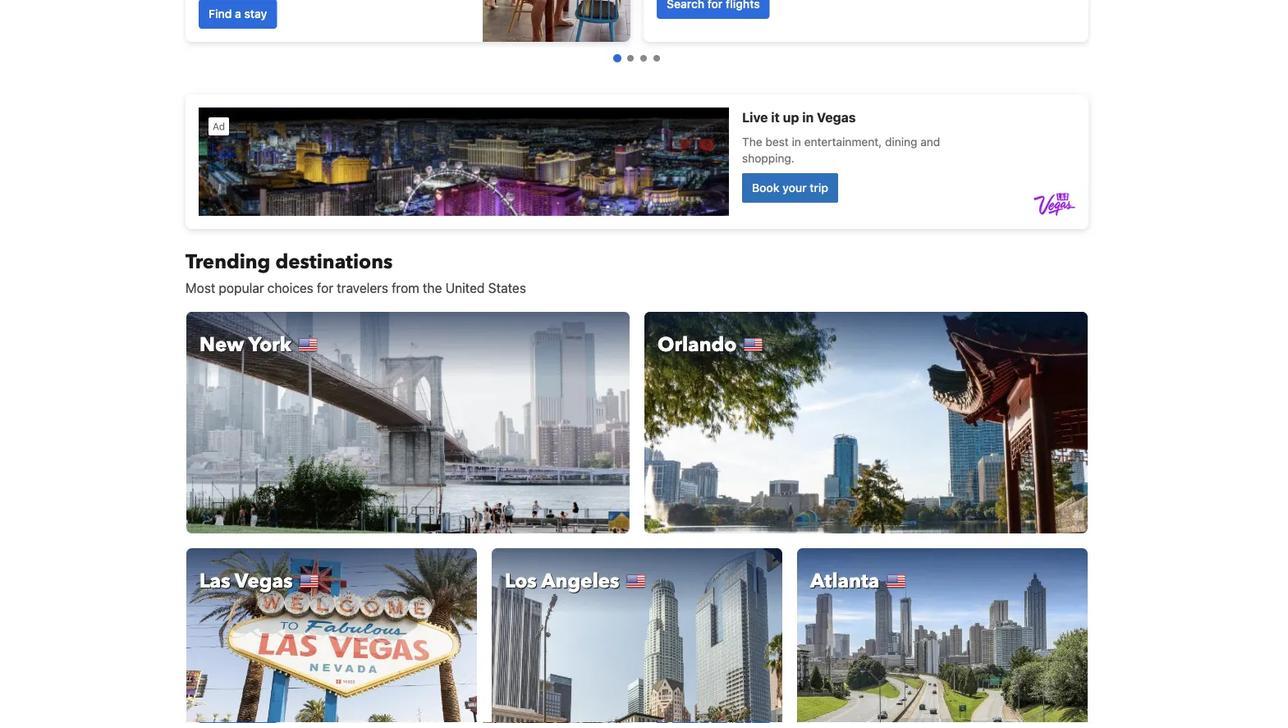Task type: locate. For each thing, give the bounding box(es) containing it.
las
[[200, 568, 230, 595]]

los
[[505, 568, 537, 595]]

united
[[446, 280, 485, 296]]

orlando
[[658, 331, 737, 358]]

trending
[[186, 248, 270, 275]]

find a stay link
[[199, 0, 277, 29]]

the
[[423, 280, 442, 296]]

new york link
[[186, 311, 631, 535]]

find a stay
[[209, 7, 267, 21]]

a
[[235, 7, 241, 21]]

los angeles link
[[491, 548, 783, 723]]

trending destinations most popular choices for travelers from the united states
[[186, 248, 526, 296]]

progress bar
[[613, 54, 660, 62]]

new york
[[200, 331, 292, 358]]

york
[[248, 331, 292, 358]]

orlando link
[[644, 311, 1089, 535]]

advertisement region
[[186, 94, 1089, 229]]

choices
[[267, 280, 314, 296]]

las vegas
[[200, 568, 293, 595]]



Task type: describe. For each thing, give the bounding box(es) containing it.
popular
[[219, 280, 264, 296]]

vegas
[[235, 568, 293, 595]]

most
[[186, 280, 215, 296]]

stay
[[244, 7, 267, 21]]

atlanta link
[[796, 548, 1089, 723]]

take your longest vacation yet image
[[483, 0, 631, 42]]

atlanta
[[810, 568, 880, 595]]

los angeles
[[505, 568, 619, 595]]

for
[[317, 280, 333, 296]]

destinations
[[275, 248, 393, 275]]

states
[[488, 280, 526, 296]]

las vegas link
[[186, 548, 478, 723]]

find
[[209, 7, 232, 21]]

travelers
[[337, 280, 388, 296]]

angeles
[[541, 568, 619, 595]]

new
[[200, 331, 244, 358]]

from
[[392, 280, 419, 296]]



Task type: vqa. For each thing, say whether or not it's contained in the screenshot.
Find
yes



